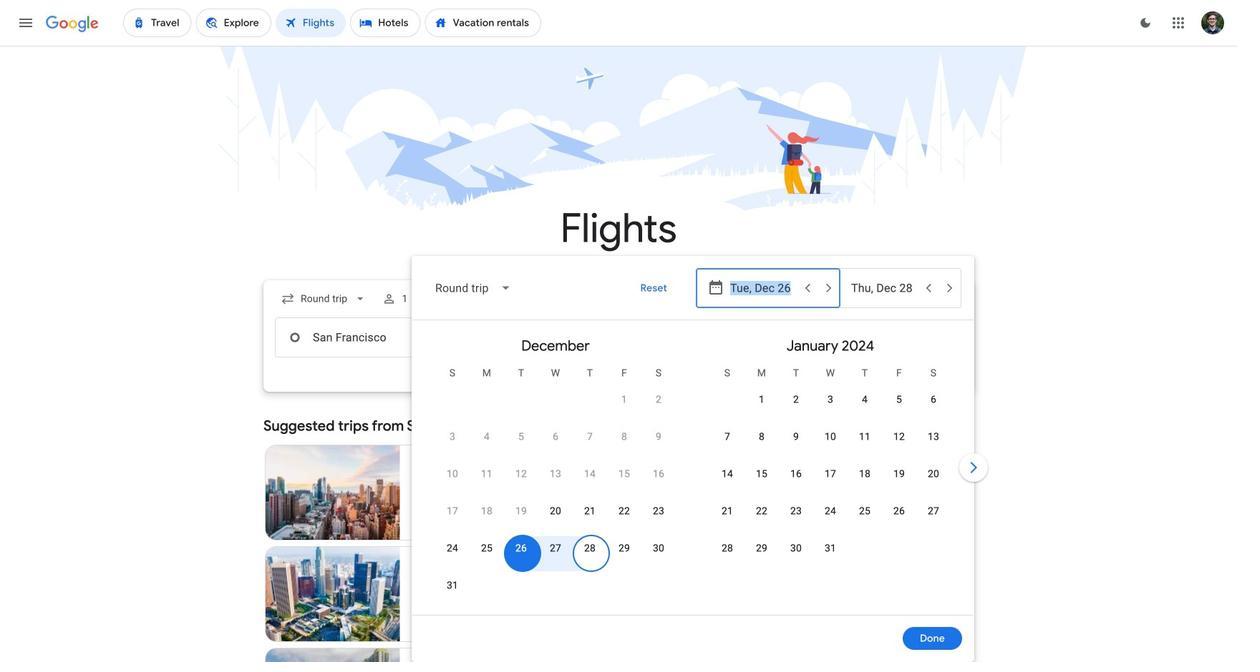 Task type: describe. For each thing, give the bounding box(es) containing it.
suggested trips from san francisco region
[[263, 409, 974, 663]]

2 departure text field from the top
[[730, 319, 829, 357]]

fri, dec 15 element
[[618, 467, 630, 482]]

row up thu, jan 11 element
[[745, 381, 951, 427]]

row up sat, dec 9 element
[[607, 381, 676, 427]]

sun, jan 7 element
[[724, 430, 730, 445]]

mon, dec 25 element
[[481, 542, 493, 556]]

row up the wed, jan 24 element
[[710, 461, 951, 502]]

176 US dollars text field
[[570, 519, 591, 532]]

sun, dec 17 element
[[447, 505, 458, 519]]

tue, dec 19 element
[[515, 505, 527, 519]]

sat, jan 6 element
[[931, 393, 936, 407]]

row up wed, jan 31 element on the right
[[710, 498, 951, 539]]

sun, dec 31 element
[[447, 579, 458, 593]]

1 departure text field from the top
[[730, 269, 796, 308]]

fri, jan 5 element
[[896, 393, 902, 407]]

sat, jan 27 element
[[928, 505, 939, 519]]

row down tue, jan 23 element
[[710, 535, 848, 576]]

sat, dec 30 element
[[653, 542, 664, 556]]

1 row group from the left
[[418, 326, 693, 614]]

wed, dec 6 element
[[553, 430, 558, 445]]

main menu image
[[17, 14, 34, 31]]

fri, jan 12 element
[[893, 430, 905, 445]]

tue, jan 2 element
[[793, 393, 799, 407]]

tue, dec 12 element
[[515, 467, 527, 482]]

wed, jan 10 element
[[825, 430, 836, 445]]

wed, jan 31 element
[[825, 542, 836, 556]]

sat, dec 2 element
[[656, 393, 662, 407]]

sun, dec 24 element
[[447, 542, 458, 556]]

change appearance image
[[1128, 6, 1163, 40]]

tue, jan 16 element
[[790, 467, 802, 482]]

2 return text field from the top
[[851, 319, 950, 357]]

sun, jan 21 element
[[722, 505, 733, 519]]

fri, dec 29 element
[[618, 542, 630, 556]]

thu, jan 11 element
[[859, 430, 871, 445]]

next image
[[956, 451, 991, 485]]

wed, dec 27 element
[[550, 542, 561, 556]]

sun, dec 10 element
[[447, 467, 458, 482]]

Flight search field
[[252, 256, 991, 663]]

tue, jan 30 element
[[790, 542, 802, 556]]

tue, dec 26, departure date. element
[[515, 542, 527, 556]]

mon, jan 22 element
[[756, 505, 767, 519]]

tue, jan 23 element
[[790, 505, 802, 519]]

sun, jan 14 element
[[722, 467, 733, 482]]

thu, jan 4 element
[[862, 393, 868, 407]]

fri, jan 19 element
[[893, 467, 905, 482]]

fri, jan 26 element
[[893, 505, 905, 519]]

fri, dec 22 element
[[618, 505, 630, 519]]

sun, jan 28 element
[[722, 542, 733, 556]]

sat, jan 20 element
[[928, 467, 939, 482]]



Task type: locate. For each thing, give the bounding box(es) containing it.
0 vertical spatial departure text field
[[730, 269, 796, 308]]

sat, jan 13 element
[[928, 430, 939, 445]]

mon, dec 4 element
[[484, 430, 490, 445]]

mon, jan 1 element
[[759, 393, 765, 407]]

sun, dec 3 element
[[450, 430, 455, 445]]

none text field inside flight search box
[[275, 318, 477, 358]]

None field
[[424, 271, 523, 306], [275, 286, 373, 312], [424, 271, 523, 306], [275, 286, 373, 312]]

grid inside flight search box
[[418, 326, 968, 624]]

row down 176 us dollars text box
[[435, 535, 676, 576]]

sat, dec 9 element
[[656, 430, 662, 445]]

row up "wed, jan 17" element
[[710, 424, 951, 465]]

wed, dec 13 element
[[550, 467, 561, 482]]

row up wed, dec 27 element
[[435, 498, 676, 539]]

sat, dec 16 element
[[653, 467, 664, 482]]

thu, dec 28, return date. element
[[584, 542, 596, 556]]

mon, dec 11 element
[[481, 467, 493, 482]]

2 row group from the left
[[693, 326, 968, 610]]

tue, dec 5 element
[[518, 430, 524, 445]]

mon, jan 8 element
[[759, 430, 765, 445]]

0 vertical spatial return text field
[[851, 269, 917, 308]]

None text field
[[275, 318, 477, 358]]

fri, dec 8 element
[[621, 430, 627, 445]]

row group
[[418, 326, 693, 614], [693, 326, 968, 610]]

grid
[[418, 326, 968, 624]]

wed, jan 24 element
[[825, 505, 836, 519]]

Return text field
[[851, 269, 917, 308], [851, 319, 950, 357]]

row up wed, dec 20 element
[[435, 461, 676, 502]]

mon, jan 29 element
[[756, 542, 767, 556]]

thu, jan 25 element
[[859, 505, 871, 519]]

mon, jan 15 element
[[756, 467, 767, 482]]

fri, dec 1 element
[[621, 393, 627, 407]]

1 return text field from the top
[[851, 269, 917, 308]]

mon, dec 18 element
[[481, 505, 493, 519]]

row
[[607, 381, 676, 427], [745, 381, 951, 427], [435, 424, 676, 465], [710, 424, 951, 465], [435, 461, 676, 502], [710, 461, 951, 502], [435, 498, 676, 539], [710, 498, 951, 539], [435, 535, 676, 576], [710, 535, 848, 576]]

1 vertical spatial departure text field
[[730, 319, 829, 357]]

tue, jan 9 element
[[793, 430, 799, 445]]

thu, jan 18 element
[[859, 467, 871, 482]]

wed, dec 20 element
[[550, 505, 561, 519]]

Departure text field
[[730, 269, 796, 308], [730, 319, 829, 357]]

thu, dec 14 element
[[584, 467, 596, 482]]

1 vertical spatial return text field
[[851, 319, 950, 357]]

wed, jan 17 element
[[825, 467, 836, 482]]

row up wed, dec 13 element
[[435, 424, 676, 465]]

thu, dec 21 element
[[584, 505, 596, 519]]

wed, jan 3 element
[[828, 393, 833, 407]]

thu, dec 7 element
[[587, 430, 593, 445]]

sat, dec 23 element
[[653, 505, 664, 519]]



Task type: vqa. For each thing, say whether or not it's contained in the screenshot.
Clarksville, on the left
no



